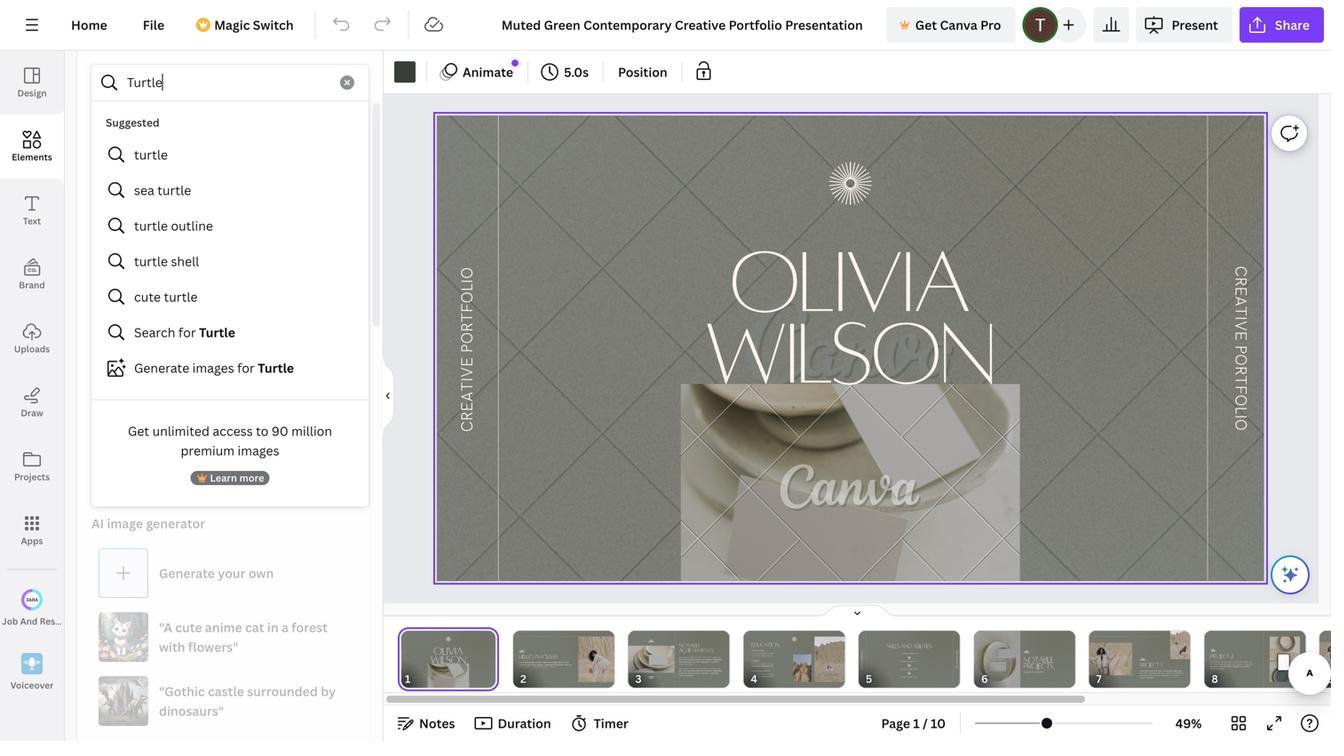 Task type: vqa. For each thing, say whether or not it's contained in the screenshot.
the Pain Point Five
no



Task type: describe. For each thing, give the bounding box(es) containing it.
asterisk flat icon image
[[326, 299, 397, 371]]

1 i from the top
[[1232, 316, 1251, 321]]

portfolio
[[458, 267, 478, 353]]

2 o from the top
[[1232, 394, 1251, 406]]

3 o from the top
[[1232, 419, 1251, 431]]

p
[[1232, 345, 1251, 354]]

own
[[249, 565, 274, 582]]

canva assistant image
[[1280, 564, 1302, 586]]

get canva pro button
[[887, 7, 1016, 43]]

turtle shell button
[[92, 243, 369, 279]]

generator
[[146, 515, 205, 532]]

creative
[[458, 357, 478, 432]]

2 i from the top
[[1232, 414, 1251, 419]]

Design title text field
[[488, 7, 879, 43]]

home
[[71, 16, 107, 33]]

see
[[321, 396, 340, 410]]

generate images for turtle
[[134, 359, 294, 376]]

3 group from the left
[[248, 299, 319, 371]]

tables button
[[90, 385, 132, 420]]

draw
[[21, 407, 43, 419]]

wilson
[[705, 302, 995, 400]]

notes button
[[391, 709, 462, 737]]

text button
[[0, 179, 64, 243]]

1 r from the top
[[1232, 277, 1251, 286]]

animate
[[463, 64, 514, 80]]

cute inside "a cute anime cat in a forest with flowers"
[[175, 619, 202, 636]]

turtle up "search for turtle" on the top left
[[164, 288, 198, 305]]

hide pages image
[[815, 604, 901, 618]]

red wave lines image
[[170, 299, 241, 371]]

access
[[213, 422, 253, 439]]

generate for generate images for turtle
[[134, 359, 189, 376]]

and
[[20, 615, 38, 627]]

1
[[914, 715, 920, 732]]

l
[[1232, 406, 1251, 414]]

timer
[[594, 715, 629, 732]]

search
[[134, 324, 175, 341]]

outline
[[171, 217, 213, 234]]

images inside get unlimited access to 90 million premium images
[[238, 442, 279, 459]]

turtle button
[[92, 137, 369, 172]]

projects button
[[0, 434, 64, 498]]

get canva pro
[[916, 16, 1002, 33]]

turtle outline button
[[92, 208, 369, 243]]

"a cute anime cat in a forest with flowers"
[[159, 619, 328, 655]]

job and resume ai
[[2, 615, 85, 627]]

duration
[[498, 715, 551, 732]]

design
[[17, 87, 47, 99]]

"a
[[159, 619, 172, 636]]

draw button
[[0, 371, 64, 434]]

c r e a t i v e p o r t f o l i o
[[1232, 266, 1251, 431]]

learn more
[[210, 471, 264, 484]]

suggested
[[106, 115, 160, 130]]

f
[[1232, 385, 1251, 394]]

new image
[[512, 60, 519, 67]]

search for turtle
[[134, 324, 235, 341]]

1 e from the top
[[1232, 286, 1251, 296]]

christmas tree button
[[273, 115, 384, 150]]

file button
[[129, 7, 179, 43]]

5.0s
[[564, 64, 589, 80]]

0 vertical spatial images
[[193, 359, 234, 376]]

#3f473f image
[[394, 61, 416, 83]]

design button
[[0, 51, 64, 115]]

unlimited
[[152, 422, 210, 439]]

magic switch
[[214, 16, 294, 33]]

present
[[1172, 16, 1219, 33]]

search menu list box
[[92, 108, 369, 492]]

tree
[[348, 124, 373, 141]]

2 t from the top
[[1232, 375, 1251, 385]]

#3f473f image
[[394, 61, 416, 83]]

page 1 / 10 button
[[875, 709, 953, 737]]

ai image generator
[[92, 515, 205, 532]]

present button
[[1137, 7, 1233, 43]]

v
[[1232, 321, 1251, 331]]

notes
[[419, 715, 455, 732]]

4 add this table to the canvas image from the left
[[326, 420, 397, 491]]

c
[[1232, 266, 1251, 277]]

timer button
[[566, 709, 636, 737]]

see all
[[321, 396, 355, 410]]

49% button
[[1160, 709, 1218, 737]]

a inside "a cute anime cat in a forest with flowers"
[[282, 619, 289, 636]]

voiceover
[[10, 679, 54, 691]]

duration button
[[470, 709, 559, 737]]

castle
[[208, 683, 244, 700]]

rectangle
[[103, 124, 163, 141]]

list containing turtle
[[92, 108, 369, 386]]

resume
[[40, 615, 74, 627]]

1 o from the top
[[1232, 354, 1251, 366]]

with
[[159, 638, 185, 655]]

get unlimited access to 90 million premium images
[[128, 422, 332, 459]]

text
[[23, 215, 41, 227]]

apps button
[[0, 498, 64, 562]]

brand button
[[0, 243, 64, 307]]

cute turtle button
[[92, 279, 369, 315]]

shapes button
[[90, 164, 137, 200]]

generate for generate your own
[[159, 565, 215, 582]]

rounded square image
[[148, 200, 198, 250]]

hand drawn fireworks image
[[830, 162, 872, 205]]

job
[[2, 615, 18, 627]]

3 add this table to the canvas image from the left
[[248, 420, 319, 491]]

see all button
[[320, 385, 357, 420]]

premium
[[181, 442, 235, 459]]

snowflake icon image
[[92, 299, 163, 371]]



Task type: locate. For each thing, give the bounding box(es) containing it.
home link
[[57, 7, 122, 43]]

in
[[267, 619, 279, 636]]

0 vertical spatial e
[[1232, 286, 1251, 296]]

turtle inside button
[[134, 146, 168, 163]]

olivia
[[730, 231, 970, 329]]

0 vertical spatial for
[[179, 324, 196, 341]]

anime
[[205, 619, 242, 636]]

side panel tab list
[[0, 51, 85, 705]]

turtle right sea
[[157, 182, 191, 199]]

voiceover button
[[0, 641, 64, 705]]

e down c
[[1232, 286, 1251, 296]]

1 t from the top
[[1232, 306, 1251, 316]]

1 horizontal spatial images
[[238, 442, 279, 459]]

1 vertical spatial for
[[237, 359, 255, 376]]

turtle for turtle outline
[[134, 217, 168, 234]]

images
[[193, 359, 234, 376], [238, 442, 279, 459]]

1 vertical spatial e
[[1232, 331, 1251, 341]]

job and resume ai button
[[0, 577, 85, 641]]

0 vertical spatial ai
[[92, 515, 104, 532]]

a up v
[[1232, 296, 1251, 306]]

49%
[[1176, 715, 1202, 732]]

get left canva
[[916, 16, 938, 33]]

sunrays flat icon image
[[248, 299, 319, 371]]

2 r from the top
[[1232, 366, 1251, 375]]

0 vertical spatial i
[[1232, 316, 1251, 321]]

turtle down rectangle
[[134, 146, 168, 163]]

0 vertical spatial o
[[1232, 354, 1251, 366]]

0 vertical spatial t
[[1232, 306, 1251, 316]]

magic switch button
[[186, 7, 308, 43]]

generate
[[134, 359, 189, 376], [159, 565, 215, 582]]

0 vertical spatial generate
[[134, 359, 189, 376]]

by
[[321, 683, 336, 700]]

christmas tree
[[284, 124, 373, 141]]

1 vertical spatial o
[[1232, 394, 1251, 406]]

0 horizontal spatial get
[[128, 422, 149, 439]]

your
[[218, 565, 246, 582]]

turtle shell
[[134, 253, 199, 270]]

0 horizontal spatial turtle
[[199, 324, 235, 341]]

e up p at the top right of the page
[[1232, 331, 1251, 341]]

generate left your
[[159, 565, 215, 582]]

i up p at the top right of the page
[[1232, 316, 1251, 321]]

sea
[[134, 182, 154, 199]]

turtle for turtle shell
[[134, 253, 168, 270]]

1 group from the left
[[92, 299, 163, 371]]

r up the f
[[1232, 366, 1251, 375]]

i down the f
[[1232, 414, 1251, 419]]

o down "l" on the bottom of the page
[[1232, 419, 1251, 431]]

1 vertical spatial a
[[282, 619, 289, 636]]

2 add this table to the canvas image from the left
[[170, 420, 241, 491]]

1 horizontal spatial ai
[[92, 515, 104, 532]]

1 vertical spatial get
[[128, 422, 149, 439]]

2 e from the top
[[1232, 331, 1251, 341]]

for up access
[[237, 359, 255, 376]]

add this line to the canvas image
[[205, 200, 255, 250]]

cute inside button
[[134, 288, 161, 305]]

get inside button
[[916, 16, 938, 33]]

get inside get unlimited access to 90 million premium images
[[128, 422, 149, 439]]

1 horizontal spatial turtle
[[258, 359, 294, 376]]

Page title text field
[[418, 670, 426, 688]]

christmas
[[284, 124, 345, 141]]

turtle left shell
[[134, 253, 168, 270]]

ai inside 'button'
[[76, 615, 85, 627]]

list
[[92, 108, 369, 386]]

0 vertical spatial cute
[[134, 288, 161, 305]]

share
[[1276, 16, 1311, 33]]

1 vertical spatial images
[[238, 442, 279, 459]]

for
[[179, 324, 196, 341], [237, 359, 255, 376]]

position
[[618, 64, 668, 80]]

shell
[[171, 253, 199, 270]]

cute turtle
[[134, 288, 198, 305]]

0 horizontal spatial ai
[[76, 615, 85, 627]]

"gothic
[[159, 683, 205, 700]]

generate down "search"
[[134, 359, 189, 376]]

more
[[240, 471, 264, 484]]

image
[[107, 515, 143, 532]]

pro
[[981, 16, 1002, 33]]

turtle
[[199, 324, 235, 341], [258, 359, 294, 376]]

apps
[[21, 535, 43, 547]]

turtle down sea
[[134, 217, 168, 234]]

0 vertical spatial get
[[916, 16, 938, 33]]

share button
[[1240, 7, 1325, 43]]

get for get canva pro
[[916, 16, 938, 33]]

2 group from the left
[[170, 299, 241, 371]]

a right in
[[282, 619, 289, 636]]

ai left image
[[92, 515, 104, 532]]

group
[[92, 299, 163, 371], [170, 299, 241, 371], [248, 299, 319, 371]]

Search elements search field
[[127, 66, 330, 100]]

1 horizontal spatial a
[[1232, 296, 1251, 306]]

0 horizontal spatial group
[[92, 299, 163, 371]]

90
[[272, 422, 289, 439]]

i
[[1232, 316, 1251, 321], [1232, 414, 1251, 419]]

learn more button
[[191, 471, 270, 485]]

r up v
[[1232, 277, 1251, 286]]

get unlimited access to 90 million premium images option
[[92, 414, 369, 492]]

hide image
[[383, 353, 394, 438]]

r
[[1232, 277, 1251, 286], [1232, 366, 1251, 375]]

images down the to
[[238, 442, 279, 459]]

5.0s button
[[536, 58, 596, 86]]

0 horizontal spatial images
[[193, 359, 234, 376]]

brand
[[19, 279, 45, 291]]

position button
[[611, 58, 675, 86]]

square image
[[92, 200, 141, 250]]

2 horizontal spatial group
[[248, 299, 319, 371]]

generate inside search menu list box
[[134, 359, 189, 376]]

ai
[[92, 515, 104, 532], [76, 615, 85, 627]]

sea turtle
[[134, 182, 191, 199]]

get for get unlimited access to 90 million premium images
[[128, 422, 149, 439]]

million
[[292, 422, 332, 439]]

turtle up 90
[[258, 359, 294, 376]]

to
[[256, 422, 269, 439]]

2 vertical spatial o
[[1232, 419, 1251, 431]]

get down tables button
[[128, 422, 149, 439]]

graphics
[[92, 273, 145, 290]]

generate your own
[[159, 565, 274, 582]]

1 add this table to the canvas image from the left
[[92, 420, 163, 491]]

images down "search for turtle" on the top left
[[193, 359, 234, 376]]

0 horizontal spatial cute
[[134, 288, 161, 305]]

graphics button
[[90, 264, 147, 299]]

white circle shape image
[[319, 200, 369, 250]]

uploads
[[14, 343, 50, 355]]

projects
[[14, 471, 50, 483]]

turtle for turtle
[[134, 146, 168, 163]]

page 1 / 10
[[882, 715, 946, 732]]

1 horizontal spatial group
[[170, 299, 241, 371]]

file
[[143, 16, 165, 33]]

o down p at the top right of the page
[[1232, 394, 1251, 406]]

rectangle button
[[92, 115, 174, 150]]

10
[[931, 715, 946, 732]]

1 horizontal spatial for
[[237, 359, 255, 376]]

turtle up the generate images for turtle
[[199, 324, 235, 341]]

uploads button
[[0, 307, 64, 371]]

all
[[343, 396, 355, 410]]

/
[[923, 715, 928, 732]]

cute right "a
[[175, 619, 202, 636]]

cat
[[245, 619, 264, 636]]

canva
[[940, 16, 978, 33]]

tables
[[92, 394, 130, 411]]

a
[[1232, 296, 1251, 306], [282, 619, 289, 636]]

turtle outline
[[134, 217, 213, 234]]

1 vertical spatial t
[[1232, 375, 1251, 385]]

page 1 image
[[398, 631, 499, 688]]

turtle inside 'button'
[[134, 253, 168, 270]]

e
[[1232, 286, 1251, 296], [1232, 331, 1251, 341]]

1 vertical spatial r
[[1232, 366, 1251, 375]]

1 horizontal spatial get
[[916, 16, 938, 33]]

t
[[1232, 306, 1251, 316], [1232, 375, 1251, 385]]

1 vertical spatial cute
[[175, 619, 202, 636]]

o
[[1232, 354, 1251, 366], [1232, 394, 1251, 406], [1232, 419, 1251, 431]]

0 horizontal spatial for
[[179, 324, 196, 341]]

add this table to the canvas image
[[92, 420, 163, 491], [170, 420, 241, 491], [248, 420, 319, 491], [326, 420, 397, 491]]

cute up "search"
[[134, 288, 161, 305]]

1 vertical spatial turtle
[[258, 359, 294, 376]]

magic
[[214, 16, 250, 33]]

elements button
[[0, 115, 64, 179]]

for right "search"
[[179, 324, 196, 341]]

page
[[882, 715, 911, 732]]

0 vertical spatial a
[[1232, 296, 1251, 306]]

shapes
[[92, 174, 135, 191]]

1 vertical spatial i
[[1232, 414, 1251, 419]]

t up v
[[1232, 306, 1251, 316]]

t up "l" on the bottom of the page
[[1232, 375, 1251, 385]]

1 vertical spatial ai
[[76, 615, 85, 627]]

switch
[[253, 16, 294, 33]]

main menu bar
[[0, 0, 1332, 51]]

0 vertical spatial r
[[1232, 277, 1251, 286]]

o up the f
[[1232, 354, 1251, 366]]

elements
[[12, 151, 52, 163]]

ai right resume
[[76, 615, 85, 627]]

1 vertical spatial generate
[[159, 565, 215, 582]]

0 horizontal spatial a
[[282, 619, 289, 636]]

turtle inside 'button'
[[157, 182, 191, 199]]

0 vertical spatial turtle
[[199, 324, 235, 341]]

1 horizontal spatial cute
[[175, 619, 202, 636]]



